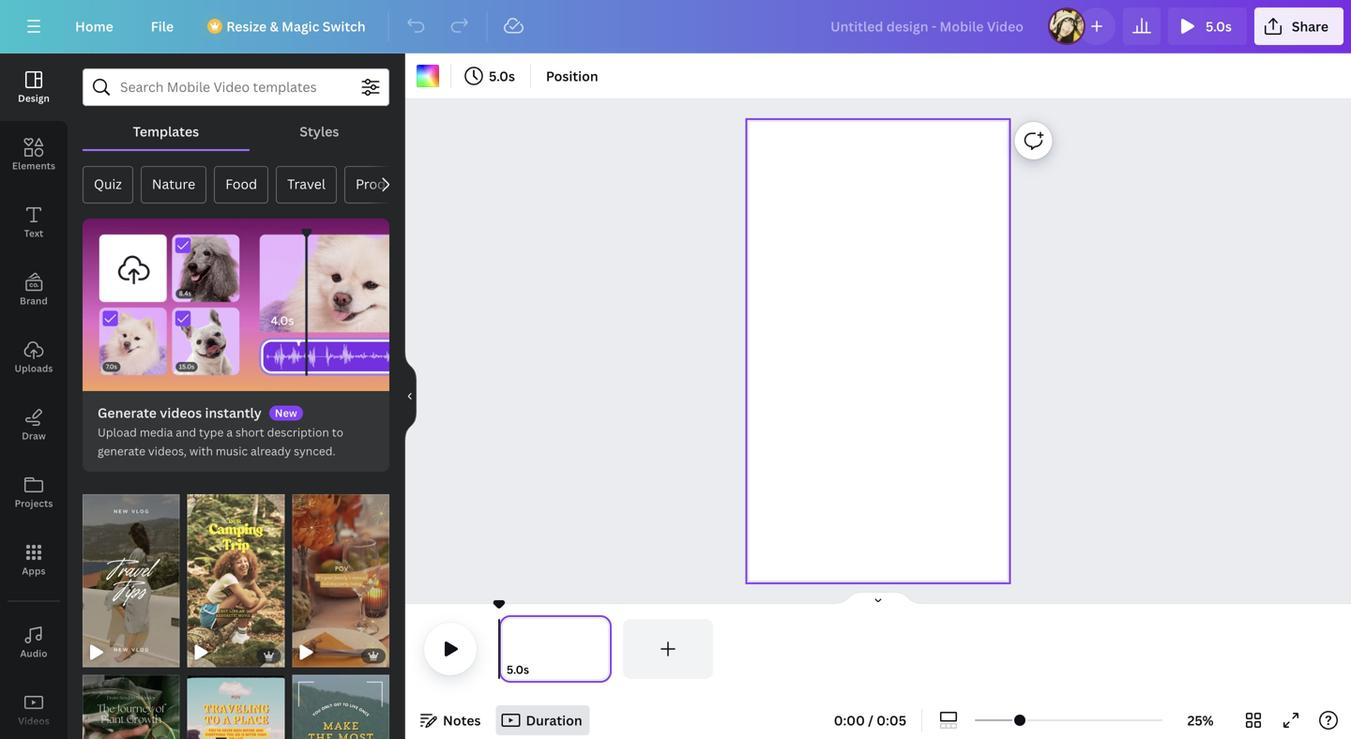 Task type: vqa. For each thing, say whether or not it's contained in the screenshot.
UPLOADS at left
yes



Task type: describe. For each thing, give the bounding box(es) containing it.
1 vertical spatial 5.0s
[[489, 67, 515, 85]]

resize & magic switch button
[[196, 8, 381, 45]]

file button
[[136, 8, 189, 45]]

quiz
[[94, 175, 122, 193]]

generate
[[98, 404, 157, 422]]

description
[[267, 425, 329, 440]]

hide image
[[405, 352, 417, 442]]

position button
[[539, 61, 606, 91]]

&
[[270, 17, 279, 35]]

resize & magic switch
[[226, 17, 366, 35]]

audio button
[[0, 609, 68, 677]]

2 vertical spatial 5.0s
[[507, 662, 529, 678]]

upload
[[98, 425, 137, 440]]

projects
[[15, 498, 53, 510]]

0:00
[[834, 712, 865, 730]]

elements button
[[0, 121, 68, 189]]

magic video example usage image
[[83, 219, 390, 391]]

resize
[[226, 17, 267, 35]]

notes button
[[413, 706, 489, 736]]

travel tiktok video in yellow white vintage cinematica - dark style group
[[292, 664, 390, 740]]

audio
[[20, 648, 47, 660]]

product button
[[344, 166, 418, 204]]

Search Mobile Video templates search field
[[120, 69, 352, 105]]

short
[[236, 425, 264, 440]]

generate
[[98, 444, 145, 459]]

videos
[[160, 404, 202, 422]]

5.0s inside main menu bar
[[1206, 17, 1232, 35]]

nature button
[[141, 166, 207, 204]]

uploads
[[15, 362, 53, 375]]

type
[[199, 425, 224, 440]]

videos button
[[0, 677, 68, 740]]

videos,
[[148, 444, 187, 459]]

position
[[546, 67, 599, 85]]

share
[[1293, 17, 1329, 35]]

styles
[[300, 123, 339, 140]]

holiday tiktok video in gold white vintage jazz style group
[[292, 483, 390, 668]]

food button
[[214, 166, 269, 204]]

nature
[[152, 175, 195, 193]]

/
[[869, 712, 874, 730]]

travel
[[287, 175, 326, 193]]

25%
[[1188, 712, 1214, 730]]

home link
[[60, 8, 128, 45]]

a
[[227, 425, 233, 440]]

food
[[225, 175, 257, 193]]

brand button
[[0, 256, 68, 324]]

generate videos instantly
[[98, 404, 262, 422]]

synced.
[[294, 444, 336, 459]]

share button
[[1255, 8, 1344, 45]]

0 vertical spatial 5.0s button
[[1169, 8, 1247, 45]]

Page title text field
[[537, 661, 545, 680]]

apps button
[[0, 527, 68, 594]]

magic
[[282, 17, 320, 35]]

travel tiktok video in yellow vintage cinematica - light style group
[[187, 483, 285, 668]]

upload media and type a short description to generate videos, with music already synced.
[[98, 425, 344, 459]]

uploads button
[[0, 324, 68, 391]]



Task type: locate. For each thing, give the bounding box(es) containing it.
0:05
[[877, 712, 907, 730]]

switch
[[323, 17, 366, 35]]

new
[[275, 406, 297, 420]]

media
[[140, 425, 173, 440]]

brand
[[20, 295, 48, 307]]

green aesthetic plant growing tutorials tiktok story group
[[83, 664, 180, 740]]

text
[[24, 227, 43, 240]]

main menu bar
[[0, 0, 1352, 54]]

templates
[[133, 123, 199, 140]]

5.0s button left the page title text box
[[507, 661, 529, 680]]

projects button
[[0, 459, 68, 527]]

videos
[[18, 715, 50, 728]]

trimming, end edge slider
[[595, 620, 612, 680]]

apps
[[22, 565, 46, 578]]

design
[[18, 92, 50, 105]]

Design title text field
[[816, 8, 1041, 45]]

elements
[[12, 160, 56, 172]]

0 vertical spatial 5.0s
[[1206, 17, 1232, 35]]

side panel tab list
[[0, 54, 68, 740]]

and
[[176, 425, 196, 440]]

0:00 / 0:05
[[834, 712, 907, 730]]

instantly
[[205, 404, 262, 422]]

25% button
[[1171, 706, 1232, 736]]

5.0s
[[1206, 17, 1232, 35], [489, 67, 515, 85], [507, 662, 529, 678]]

music
[[216, 444, 248, 459]]

home
[[75, 17, 113, 35]]

5.0s button left share dropdown button
[[1169, 8, 1247, 45]]

to
[[332, 425, 344, 440]]

1 vertical spatial 5.0s button
[[459, 61, 523, 91]]

5.0s left position
[[489, 67, 515, 85]]

draw button
[[0, 391, 68, 459]]

#ffffff image
[[417, 65, 439, 87]]

product
[[356, 175, 407, 193]]

duration button
[[496, 706, 590, 736]]

styles button
[[249, 114, 390, 149]]

5.0s left share dropdown button
[[1206, 17, 1232, 35]]

hide pages image
[[834, 591, 924, 606]]

2 vertical spatial 5.0s button
[[507, 661, 529, 680]]

draw
[[22, 430, 46, 443]]

already
[[251, 444, 291, 459]]

5.0s button right the '#ffffff' image
[[459, 61, 523, 91]]

notes
[[443, 712, 481, 730]]

with
[[190, 444, 213, 459]]

file
[[151, 17, 174, 35]]

beige travel tips vlog promotion tiktok story group
[[83, 483, 180, 668]]

quiz button
[[83, 166, 133, 204]]

travel tiktok video in yellow orange black vintage cinematica - dark style group
[[187, 664, 285, 740]]

templates button
[[83, 114, 249, 149]]

5.0s button
[[1169, 8, 1247, 45], [459, 61, 523, 91], [507, 661, 529, 680]]

travel button
[[276, 166, 337, 204]]

5.0s left the page title text box
[[507, 662, 529, 678]]

text button
[[0, 189, 68, 256]]

duration
[[526, 712, 583, 730]]

trimming, start edge slider
[[499, 620, 516, 680]]

design button
[[0, 54, 68, 121]]



